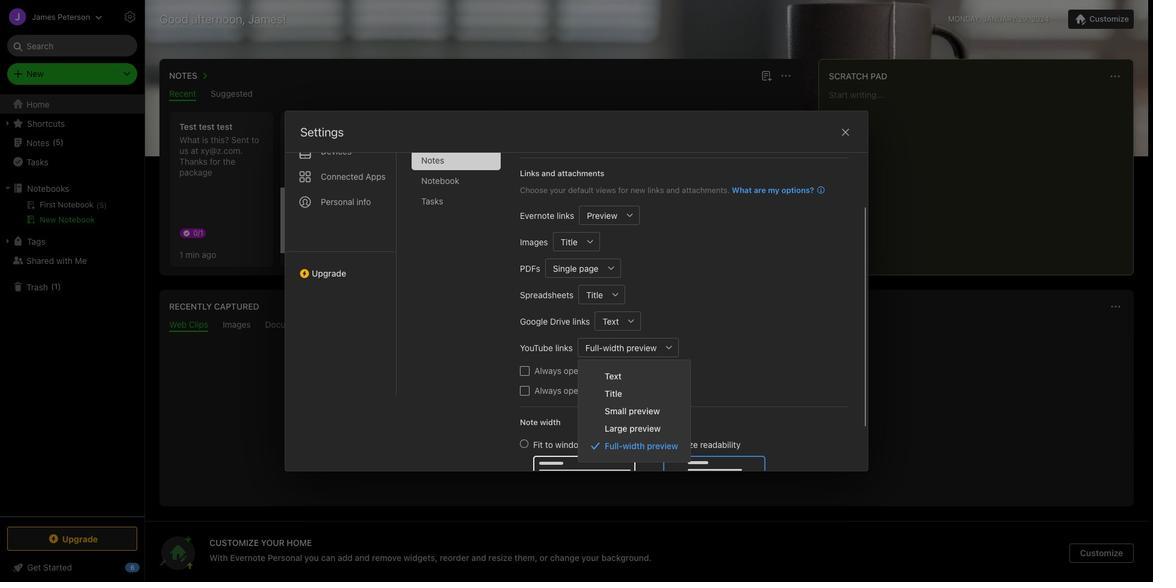 Task type: describe. For each thing, give the bounding box(es) containing it.
title inside dropdown list menu
[[605, 389, 622, 399]]

notes inside notes ( 5 )
[[26, 138, 49, 148]]

dec for tus
[[415, 170, 428, 179]]

personal info
[[321, 197, 371, 207]]

shared
[[26, 255, 54, 266]]

amiright
[[559, 167, 591, 178]]

january
[[983, 14, 1016, 23]]

new notebook button
[[0, 212, 144, 227]]

notes ( 5 )
[[26, 137, 64, 148]]

1 vertical spatial what
[[732, 185, 752, 195]]

title button for spreadsheets
[[578, 285, 606, 305]]

notebook tab
[[412, 171, 501, 191]]

home
[[26, 99, 49, 109]]

0 vertical spatial customize button
[[1068, 10, 1134, 29]]

Choose default view option for PDFs field
[[545, 259, 621, 278]]

1 vertical spatial customize button
[[1069, 544, 1134, 563]]

test down text... on the top
[[565, 146, 579, 156]]

my
[[768, 185, 779, 195]]

attachments.
[[682, 185, 730, 195]]

text...
[[564, 135, 586, 145]]

( for trash ( 1 )
[[51, 282, 54, 291]]

nisi
[[429, 178, 442, 188]]

luc
[[470, 135, 485, 145]]

notes button
[[167, 69, 212, 83]]

scratch
[[829, 71, 868, 81]]

expand tags image
[[3, 237, 13, 246]]

notebook inside notebook "tab"
[[421, 176, 459, 186]]

purus
[[458, 189, 481, 199]]

fuam
[[426, 156, 446, 167]]

text inside button
[[603, 316, 619, 326]]

1 min ago
[[179, 249, 216, 260]]

personal inside customize your home with evernote personal you can add and remove widgets, reorder and resize them, or change your background.
[[268, 553, 302, 563]]

width inside "button"
[[603, 343, 624, 353]]

0 vertical spatial your
[[550, 185, 566, 195]]

1 horizontal spatial 1
[[179, 249, 183, 260]]

links right drive
[[572, 316, 590, 326]]

fit
[[533, 440, 543, 450]]

single page
[[553, 263, 599, 274]]

recently captured button
[[167, 300, 259, 314]]

dec for test
[[525, 160, 539, 169]]

test up hello
[[512, 156, 526, 167]]

web.
[[708, 423, 729, 434]]

single
[[553, 263, 577, 274]]

5 for notes ( 5 )
[[56, 137, 61, 147]]

ago
[[202, 249, 216, 260]]

ac,
[[401, 200, 412, 210]]

orci,
[[445, 178, 462, 188]]

small preview
[[605, 406, 660, 416]]

0 vertical spatial images
[[520, 237, 548, 247]]

maximus,
[[446, 211, 483, 221]]

augue
[[401, 221, 425, 232]]

shared with me
[[26, 255, 87, 266]]

the inside test test test what is this? sent to us at xy@z.com. thanks for the package
[[223, 156, 235, 167]]

Choose default view option for Spreadsheets field
[[578, 285, 625, 305]]

links right new
[[648, 185, 664, 195]]

drive
[[550, 316, 570, 326]]

test inside editing some text... test test test test test test test test test hello world amiright
[[512, 146, 528, 156]]

Choose default view option for Google Drive links field
[[595, 312, 641, 331]]

upgrade button inside 'tab list'
[[285, 252, 396, 283]]

package
[[179, 167, 212, 178]]

google drive links
[[520, 316, 590, 326]]

proin
[[424, 211, 444, 221]]

dec 15, 2023, 9:00 am
[[525, 160, 603, 169]]

home link
[[0, 94, 144, 114]]

Choose default view option for Images field
[[553, 232, 600, 252]]

always for always open external applications
[[534, 386, 561, 396]]

thumbnail image for editing some text... test test test test test test test test test hello world amiright
[[533, 224, 575, 265]]

etiam fermentum luc tus ultrices. nam ve hicula fuam ac eleifend vulputate. mauris nisi orci, bibendum sed purus ac, dapibus cursus risus. proin maximus, augue qu...
[[401, 135, 485, 232]]

notes tab
[[412, 150, 501, 170]]

Always open external applications checkbox
[[520, 386, 530, 396]]

title for spreadsheets
[[586, 290, 603, 300]]

test up amiright
[[563, 156, 578, 167]]

title button for images
[[553, 232, 581, 252]]

applications
[[619, 386, 666, 396]]

5 for notes ( 5
[[787, 202, 792, 211]]

with
[[56, 255, 73, 266]]

tags button
[[0, 232, 144, 251]]

settings image
[[123, 10, 137, 24]]

ve
[[469, 146, 482, 156]]

good
[[159, 12, 188, 26]]

home
[[287, 538, 312, 548]]

tasks inside 'tasks' button
[[26, 157, 48, 167]]

attachments
[[558, 169, 604, 178]]

what inside test test test what is this? sent to us at xy@z.com. thanks for the package
[[179, 135, 200, 145]]

large preview link
[[578, 420, 690, 438]]

full- inside "button"
[[585, 343, 603, 353]]

tus
[[401, 135, 485, 156]]

web clips
[[169, 320, 208, 330]]

them,
[[514, 553, 537, 563]]

clip web content button
[[598, 444, 695, 465]]

vulputate.
[[434, 167, 473, 178]]

james!
[[248, 12, 286, 26]]

hello
[[512, 167, 531, 178]]

recent
[[169, 88, 196, 99]]

upgrade for upgrade "popup button" within 'tab list'
[[312, 268, 346, 279]]

what are my options?
[[732, 185, 814, 195]]

this?
[[211, 135, 229, 145]]

some
[[541, 135, 562, 145]]

note
[[520, 418, 538, 427]]

images tab
[[223, 320, 251, 332]]

open for always open external applications
[[564, 386, 583, 396]]

links down drive
[[555, 343, 573, 353]]

reorder
[[440, 553, 469, 563]]

at
[[191, 146, 198, 156]]

files
[[619, 366, 635, 376]]

title link
[[578, 385, 690, 403]]

0 horizontal spatial upgrade button
[[7, 527, 137, 551]]

tree containing home
[[0, 94, 144, 516]]

qu...
[[427, 221, 444, 232]]

1 horizontal spatial 0/1
[[415, 183, 425, 192]]

notes inside button
[[169, 70, 197, 81]]

small
[[605, 406, 627, 416]]

customize
[[209, 538, 259, 548]]

29,
[[1018, 14, 1029, 23]]

0 vertical spatial customize
[[1089, 14, 1129, 23]]

always open external applications
[[534, 386, 666, 396]]

always open external files
[[534, 366, 635, 376]]

1 vertical spatial width
[[540, 418, 561, 427]]

title for images
[[561, 237, 578, 247]]

) for trash
[[58, 282, 61, 291]]

customize your home with evernote personal you can add and remove widgets, reorder and resize them, or change your background.
[[209, 538, 652, 563]]

info
[[357, 197, 371, 207]]

notebook inside 'new notebook' button
[[58, 215, 95, 224]]

connected apps
[[321, 172, 386, 182]]

suggested
[[211, 88, 253, 99]]

large
[[605, 424, 627, 434]]

insightful +1
[[539, 187, 583, 196]]

text inside dropdown list menu
[[605, 371, 621, 382]]

images inside 'tab list'
[[223, 320, 251, 330]]

youtube
[[520, 343, 553, 353]]

1 vertical spatial for
[[618, 185, 628, 195]]

save useful information from the web.
[[564, 423, 729, 434]]

to inside test test test what is this? sent to us at xy@z.com. thanks for the package
[[251, 135, 259, 145]]

Choose default view option for YouTube links field
[[578, 338, 679, 357]]

remove
[[372, 553, 401, 563]]

tasks button
[[0, 152, 144, 172]]

9:00 for tus
[[463, 170, 479, 179]]

0 vertical spatial evernote
[[520, 210, 554, 221]]

small preview link
[[578, 403, 690, 420]]

mauris
[[401, 178, 427, 188]]

widgets,
[[404, 553, 438, 563]]

fun
[[517, 187, 529, 196]]

dapibus
[[415, 200, 446, 210]]

new for new
[[26, 69, 44, 79]]

always for always open external files
[[534, 366, 561, 376]]

links down the insightful +1
[[557, 210, 574, 221]]



Task type: vqa. For each thing, say whether or not it's contained in the screenshot.
Share "button"
no



Task type: locate. For each thing, give the bounding box(es) containing it.
notes ( 5
[[756, 200, 792, 211]]

google
[[520, 316, 548, 326]]

0 vertical spatial 1
[[179, 249, 183, 260]]

open up always open external applications
[[564, 366, 583, 376]]

Always open external files checkbox
[[520, 366, 530, 376]]

suggested tab
[[211, 88, 253, 101]]

0 vertical spatial 5
[[56, 137, 61, 147]]

1 horizontal spatial for
[[618, 185, 628, 195]]

1 vertical spatial 0/1
[[193, 229, 203, 238]]

5 inside notes ( 5 )
[[56, 137, 61, 147]]

( down options?
[[784, 202, 787, 211]]

1 vertical spatial title button
[[578, 285, 606, 305]]

close image
[[838, 125, 853, 140]]

1 horizontal spatial upgrade button
[[285, 252, 396, 283]]

0 horizontal spatial test
[[179, 122, 197, 132]]

upgrade inside 'tab list'
[[312, 268, 346, 279]]

0 horizontal spatial 2023,
[[441, 170, 461, 179]]

1 vertical spatial the
[[692, 423, 706, 434]]

ultrices.
[[415, 146, 446, 156]]

always right always open external applications option
[[534, 386, 561, 396]]

notes down what are my options?
[[756, 200, 782, 211]]

full-width preview inside "button"
[[585, 343, 657, 353]]

new for new notebook
[[40, 215, 56, 224]]

trash
[[26, 282, 48, 292]]

title inside field
[[561, 237, 578, 247]]

save
[[564, 423, 585, 434]]

monday,
[[948, 14, 981, 23]]

title up single on the top
[[561, 237, 578, 247]]

title inside choose default view option for spreadsheets field
[[586, 290, 603, 300]]

( inside trash ( 1 )
[[51, 282, 54, 291]]

1 horizontal spatial title
[[586, 290, 603, 300]]

0 vertical spatial notebook
[[421, 176, 459, 186]]

0 vertical spatial am
[[592, 160, 603, 169]]

your right change
[[582, 553, 599, 563]]

1 vertical spatial test
[[512, 146, 528, 156]]

1 vertical spatial title
[[586, 290, 603, 300]]

1 vertical spatial upgrade button
[[7, 527, 137, 551]]

recent tab
[[169, 88, 196, 101]]

full- down large
[[605, 441, 623, 451]]

new
[[26, 69, 44, 79], [40, 215, 56, 224]]

the
[[223, 156, 235, 167], [692, 423, 706, 434]]

dropdown list menu
[[578, 368, 690, 455]]

1 vertical spatial full-width preview
[[605, 441, 678, 451]]

0 vertical spatial 2023,
[[553, 160, 572, 169]]

1 open from the top
[[564, 366, 583, 376]]

0 horizontal spatial upgrade
[[62, 534, 98, 544]]

1 vertical spatial (
[[784, 202, 787, 211]]

2023, for tus
[[441, 170, 461, 179]]

test up is
[[199, 122, 215, 132]]

always right always open external files checkbox
[[534, 366, 561, 376]]

5
[[56, 137, 61, 147], [787, 202, 792, 211]]

0 horizontal spatial am
[[481, 170, 492, 179]]

2023, for test
[[553, 160, 572, 169]]

documents
[[265, 320, 310, 330]]

test down editing
[[512, 146, 528, 156]]

web clips tab
[[169, 320, 208, 332]]

customize
[[1089, 14, 1129, 23], [1080, 548, 1123, 558]]

full-width preview
[[585, 343, 657, 353], [605, 441, 678, 451]]

0 horizontal spatial personal
[[268, 553, 302, 563]]

0 vertical spatial )
[[61, 137, 64, 147]]

1 horizontal spatial personal
[[321, 197, 354, 207]]

evernote down choose
[[520, 210, 554, 221]]

evernote inside customize your home with evernote personal you can add and remove widgets, reorder and resize them, or change your background.
[[230, 553, 266, 563]]

12/13/23
[[512, 204, 545, 214]]

1 vertical spatial text
[[605, 371, 621, 382]]

test up 15,
[[530, 146, 545, 156]]

+1
[[576, 187, 583, 196]]

9:00
[[574, 160, 590, 169], [463, 170, 479, 179]]

title
[[561, 237, 578, 247], [586, 290, 603, 300], [605, 389, 622, 399]]

can
[[321, 553, 335, 563]]

12/15/23 down settings
[[290, 156, 323, 166]]

1 vertical spatial new
[[40, 215, 56, 224]]

with
[[209, 553, 228, 563]]

( inside notes ( 5 )
[[52, 137, 56, 147]]

0 vertical spatial width
[[603, 343, 624, 353]]

thumbnail image down connected
[[280, 188, 384, 253]]

new button
[[7, 63, 137, 85]]

text up always open external applications
[[605, 371, 621, 382]]

5 down shortcuts
[[56, 137, 61, 147]]

upgrade button
[[285, 252, 396, 283], [7, 527, 137, 551]]

1 right the trash
[[54, 282, 58, 291]]

test up the attachments
[[580, 156, 595, 167]]

2 vertical spatial title
[[605, 389, 622, 399]]

) for notes
[[61, 137, 64, 147]]

1 vertical spatial 9:00
[[463, 170, 479, 179]]

Fit to window radio
[[520, 440, 528, 448]]

title button
[[553, 232, 581, 252], [578, 285, 606, 305]]

1 horizontal spatial tasks
[[421, 196, 443, 206]]

2 always from the top
[[534, 386, 561, 396]]

5 down options?
[[787, 202, 792, 211]]

to inside option group
[[545, 440, 553, 450]]

0 horizontal spatial 0/1
[[193, 229, 203, 238]]

change
[[550, 553, 579, 563]]

untitled
[[290, 122, 322, 132]]

new up home
[[26, 69, 44, 79]]

documents tab
[[265, 320, 310, 332]]

) right the trash
[[58, 282, 61, 291]]

2 horizontal spatial title
[[605, 389, 622, 399]]

open for always open external files
[[564, 366, 583, 376]]

Search text field
[[16, 35, 129, 57]]

preview
[[627, 343, 657, 353], [629, 406, 660, 416], [629, 424, 661, 434], [647, 441, 678, 451]]

settings
[[300, 125, 344, 139]]

0/1 up 1 min ago
[[193, 229, 203, 238]]

1 horizontal spatial thumbnail image
[[533, 224, 575, 265]]

or
[[540, 553, 548, 563]]

0 vertical spatial title button
[[553, 232, 581, 252]]

devices
[[321, 146, 352, 156]]

5 inside notes ( 5
[[787, 202, 792, 211]]

test up world
[[546, 156, 561, 167]]

window
[[555, 440, 585, 450]]

1 vertical spatial images
[[223, 320, 251, 330]]

your
[[261, 538, 285, 548]]

test
[[199, 122, 215, 132], [217, 122, 233, 132], [530, 146, 545, 156], [547, 146, 562, 156], [565, 146, 579, 156], [512, 156, 526, 167], [529, 156, 544, 167], [546, 156, 561, 167], [563, 156, 578, 167], [580, 156, 595, 167]]

1 vertical spatial customize
[[1080, 548, 1123, 558]]

insightful
[[539, 187, 570, 196]]

tab list
[[285, 77, 397, 395], [162, 88, 802, 101], [412, 89, 510, 395], [162, 320, 1131, 332]]

for left new
[[618, 185, 628, 195]]

1 vertical spatial evernote
[[230, 553, 266, 563]]

customize button
[[1068, 10, 1134, 29], [1069, 544, 1134, 563]]

2 vertical spatial width
[[623, 441, 645, 451]]

expand notebooks image
[[3, 184, 13, 193]]

eleifend
[[401, 167, 432, 178]]

from
[[669, 423, 689, 434]]

web
[[169, 320, 187, 330]]

title up small
[[605, 389, 622, 399]]

notes up recent
[[169, 70, 197, 81]]

Choose default view option for Evernote links field
[[579, 206, 640, 225]]

tab list containing devices
[[285, 77, 397, 395]]

0 horizontal spatial 1
[[54, 282, 58, 291]]

full-width preview inside dropdown list menu
[[605, 441, 678, 451]]

0 vertical spatial personal
[[321, 197, 354, 207]]

1 vertical spatial notebook
[[58, 215, 95, 224]]

the up 'optimize readability'
[[692, 423, 706, 434]]

width down large preview link
[[623, 441, 645, 451]]

1 horizontal spatial evernote
[[520, 210, 554, 221]]

tasks tab
[[412, 191, 501, 211]]

scratch pad button
[[826, 69, 887, 84]]

external for files
[[585, 366, 617, 376]]

the down xy@z.com.
[[223, 156, 235, 167]]

15,
[[541, 160, 551, 169]]

Optimize readability radio
[[650, 440, 658, 448]]

personal down your
[[268, 553, 302, 563]]

1 vertical spatial upgrade
[[62, 534, 98, 544]]

) inside trash ( 1 )
[[58, 282, 61, 291]]

text link
[[578, 368, 690, 385]]

your inside customize your home with evernote personal you can add and remove widgets, reorder and resize them, or change your background.
[[582, 553, 599, 563]]

afternoon,
[[191, 12, 245, 26]]

0 horizontal spatial for
[[210, 156, 221, 167]]

0 vertical spatial tasks
[[26, 157, 48, 167]]

0 horizontal spatial dec
[[415, 170, 428, 179]]

what left are
[[732, 185, 752, 195]]

1 horizontal spatial images
[[520, 237, 548, 247]]

upgrade
[[312, 268, 346, 279], [62, 534, 98, 544]]

) down shortcuts button
[[61, 137, 64, 147]]

monday, january 29, 2024
[[948, 14, 1049, 23]]

thumbnail image down evernote links at left
[[533, 224, 575, 265]]

1 inside trash ( 1 )
[[54, 282, 58, 291]]

new notebook
[[40, 215, 95, 224]]

2 vertical spatial (
[[51, 282, 54, 291]]

0 horizontal spatial the
[[223, 156, 235, 167]]

0 vertical spatial (
[[52, 137, 56, 147]]

full- inside dropdown list menu
[[605, 441, 623, 451]]

resize
[[488, 553, 512, 563]]

1 vertical spatial your
[[582, 553, 599, 563]]

dec left 17,
[[415, 170, 428, 179]]

0 vertical spatial to
[[251, 135, 259, 145]]

am down ve
[[481, 170, 492, 179]]

0 horizontal spatial 12/15/23
[[290, 156, 323, 166]]

width
[[603, 343, 624, 353], [540, 418, 561, 427], [623, 441, 645, 451]]

external for applications
[[585, 386, 617, 396]]

captured
[[214, 302, 259, 312]]

evernote
[[520, 210, 554, 221], [230, 553, 266, 563]]

1 vertical spatial 1
[[54, 282, 58, 291]]

notes inside tab
[[421, 155, 444, 166]]

0 horizontal spatial 9:00
[[463, 170, 479, 179]]

( for notes ( 5
[[784, 202, 787, 211]]

new inside button
[[40, 215, 56, 224]]

for down xy@z.com.
[[210, 156, 221, 167]]

test up links
[[529, 156, 544, 167]]

fermentum
[[425, 135, 467, 145]]

what
[[179, 135, 200, 145], [732, 185, 752, 195]]

test up this?
[[217, 122, 233, 132]]

youtube links
[[520, 343, 573, 353]]

1 external from the top
[[585, 366, 617, 376]]

notes down shortcuts
[[26, 138, 49, 148]]

images
[[520, 237, 548, 247], [223, 320, 251, 330]]

large preview
[[605, 424, 661, 434]]

9:00 right orci,
[[463, 170, 479, 179]]

test up us
[[179, 122, 197, 132]]

( right the trash
[[51, 282, 54, 291]]

preview inside "button"
[[627, 343, 657, 353]]

0 vertical spatial 12/15/23
[[290, 156, 323, 166]]

upgrade for left upgrade "popup button"
[[62, 534, 98, 544]]

thanks
[[179, 156, 207, 167]]

0 horizontal spatial thumbnail image
[[280, 188, 384, 253]]

editing
[[512, 135, 538, 145]]

( inside notes ( 5
[[784, 202, 787, 211]]

choose
[[520, 185, 548, 195]]

1 horizontal spatial 2023,
[[553, 160, 572, 169]]

( for notes ( 5 )
[[52, 137, 56, 147]]

1 vertical spatial to
[[545, 440, 553, 450]]

preview button
[[579, 206, 620, 225]]

1 vertical spatial dec
[[415, 170, 428, 179]]

pdfs
[[520, 263, 540, 274]]

personal inside 'tab list'
[[321, 197, 354, 207]]

test inside test test test what is this? sent to us at xy@z.com. thanks for the package
[[179, 122, 197, 132]]

1 vertical spatial 2023,
[[441, 170, 461, 179]]

test down some
[[547, 146, 562, 156]]

1 horizontal spatial upgrade
[[312, 268, 346, 279]]

1 horizontal spatial your
[[582, 553, 599, 563]]

am right amiright
[[592, 160, 603, 169]]

open down "always open external files" on the bottom of page
[[564, 386, 583, 396]]

1 horizontal spatial what
[[732, 185, 752, 195]]

12/15/23 down bibendum
[[401, 204, 434, 214]]

None search field
[[16, 35, 129, 57]]

sent
[[231, 135, 249, 145]]

0 vertical spatial test
[[179, 122, 197, 132]]

1 vertical spatial open
[[564, 386, 583, 396]]

0 horizontal spatial to
[[251, 135, 259, 145]]

0 horizontal spatial what
[[179, 135, 200, 145]]

0 vertical spatial new
[[26, 69, 44, 79]]

am
[[592, 160, 603, 169], [481, 170, 492, 179]]

2023,
[[553, 160, 572, 169], [441, 170, 461, 179]]

0 vertical spatial text
[[603, 316, 619, 326]]

width right note
[[540, 418, 561, 427]]

0 vertical spatial for
[[210, 156, 221, 167]]

dec 17, 2023, 9:00 am
[[415, 170, 492, 179]]

images up pdfs
[[520, 237, 548, 247]]

1 horizontal spatial am
[[592, 160, 603, 169]]

1 horizontal spatial 5
[[787, 202, 792, 211]]

0 vertical spatial always
[[534, 366, 561, 376]]

choose your default views for new links and attachments.
[[520, 185, 730, 195]]

for
[[210, 156, 221, 167], [618, 185, 628, 195]]

0 horizontal spatial tasks
[[26, 157, 48, 167]]

am for test
[[592, 160, 603, 169]]

new up tags
[[40, 215, 56, 224]]

width up files
[[603, 343, 624, 353]]

1 vertical spatial always
[[534, 386, 561, 396]]

and
[[542, 169, 555, 178], [666, 185, 680, 195], [355, 553, 370, 563], [471, 553, 486, 563]]

dec up 0/2
[[525, 160, 539, 169]]

title button up single on the top
[[553, 232, 581, 252]]

pad
[[871, 71, 887, 81]]

9:00 up default
[[574, 160, 590, 169]]

1 horizontal spatial the
[[692, 423, 706, 434]]

single page button
[[545, 259, 602, 278]]

tab list containing recent
[[162, 88, 802, 101]]

thumbnail image for untitled
[[280, 188, 384, 253]]

to right fit
[[545, 440, 553, 450]]

images down captured
[[223, 320, 251, 330]]

width inside dropdown list menu
[[623, 441, 645, 451]]

1 vertical spatial full-
[[605, 441, 623, 451]]

1 left min
[[179, 249, 183, 260]]

tasks down notes ( 5 )
[[26, 157, 48, 167]]

for inside test test test what is this? sent to us at xy@z.com. thanks for the package
[[210, 156, 221, 167]]

option group containing fit to window
[[520, 438, 766, 515]]

2 external from the top
[[585, 386, 617, 396]]

0/2
[[525, 173, 537, 182]]

tab list containing web clips
[[162, 320, 1131, 332]]

notes up 17,
[[421, 155, 444, 166]]

1 vertical spatial tasks
[[421, 196, 443, 206]]

your
[[550, 185, 566, 195], [582, 553, 599, 563]]

1 horizontal spatial 12/15/23
[[401, 204, 434, 214]]

1 horizontal spatial full-
[[605, 441, 623, 451]]

shortcuts
[[27, 118, 65, 128]]

) inside notes ( 5 )
[[61, 137, 64, 147]]

1 vertical spatial am
[[481, 170, 492, 179]]

9:00 for test
[[574, 160, 590, 169]]

what up at
[[179, 135, 200, 145]]

add
[[338, 553, 353, 563]]

optimize readability
[[663, 440, 741, 450]]

option group
[[520, 438, 766, 515]]

2 open from the top
[[564, 386, 583, 396]]

new inside popup button
[[26, 69, 44, 79]]

personal down connected
[[321, 197, 354, 207]]

information
[[617, 423, 666, 434]]

personal
[[321, 197, 354, 207], [268, 553, 302, 563]]

Start writing… text field
[[829, 90, 1133, 265]]

0 vertical spatial full-
[[585, 343, 603, 353]]

0 vertical spatial what
[[179, 135, 200, 145]]

tree
[[0, 94, 144, 516]]

scratch pad
[[829, 71, 887, 81]]

0 vertical spatial upgrade
[[312, 268, 346, 279]]

text up full-width preview "button"
[[603, 316, 619, 326]]

trash ( 1 )
[[26, 282, 61, 292]]

0/1 down eleifend
[[415, 183, 425, 192]]

notebooks
[[27, 183, 69, 193]]

title down page
[[586, 290, 603, 300]]

0 vertical spatial dec
[[525, 160, 539, 169]]

title button down page
[[578, 285, 606, 305]]

external up always open external applications
[[585, 366, 617, 376]]

links
[[520, 169, 539, 178]]

sed
[[442, 189, 456, 199]]

( down shortcuts
[[52, 137, 56, 147]]

1 vertical spatial 12/15/23
[[401, 204, 434, 214]]

0 vertical spatial external
[[585, 366, 617, 376]]

am for tus
[[481, 170, 492, 179]]

to right sent
[[251, 135, 259, 145]]

1 vertical spatial )
[[58, 282, 61, 291]]

0 vertical spatial full-width preview
[[585, 343, 657, 353]]

is
[[202, 135, 208, 145]]

0 horizontal spatial 5
[[56, 137, 61, 147]]

0 vertical spatial open
[[564, 366, 583, 376]]

evernote down the customize at the left of the page
[[230, 553, 266, 563]]

tasks up proin at left
[[421, 196, 443, 206]]

recently captured
[[169, 302, 259, 312]]

tab list containing notes
[[412, 89, 510, 395]]

your down links and attachments
[[550, 185, 566, 195]]

min
[[185, 249, 200, 260]]

full- up "always open external files" on the bottom of page
[[585, 343, 603, 353]]

0 horizontal spatial evernote
[[230, 553, 266, 563]]

external up small
[[585, 386, 617, 396]]

1 always from the top
[[534, 366, 561, 376]]

tasks inside tasks tab
[[421, 196, 443, 206]]

new notebook group
[[0, 198, 144, 232]]

thumbnail image
[[280, 188, 384, 253], [533, 224, 575, 265]]



